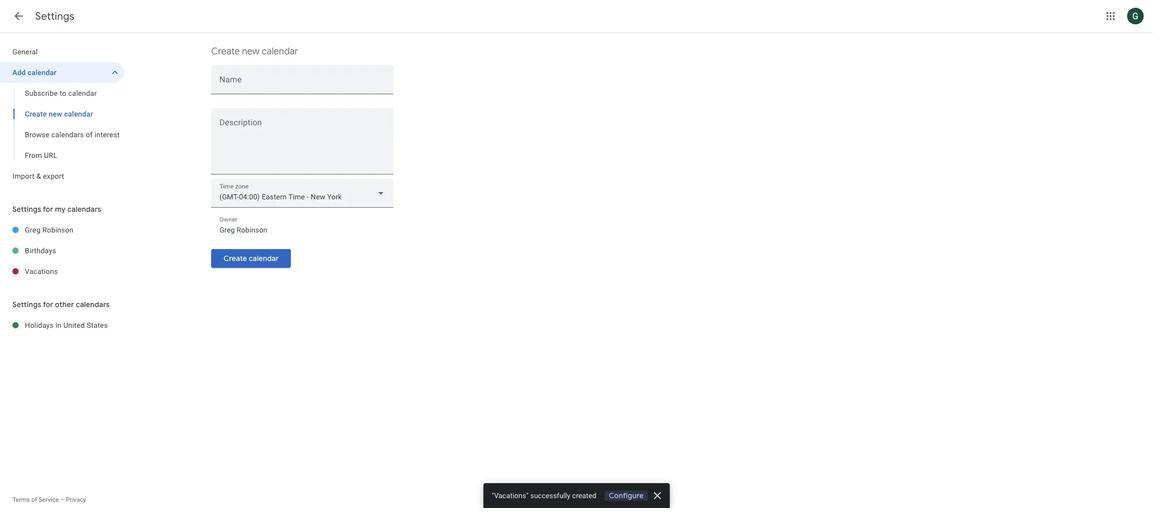 Task type: describe. For each thing, give the bounding box(es) containing it.
my
[[55, 205, 66, 214]]

birthdays tree item
[[0, 240, 124, 261]]

greg robinson
[[25, 226, 74, 234]]

terms
[[12, 496, 30, 503]]

create for create calendar "button"
[[224, 254, 247, 263]]

vacations tree item
[[0, 261, 124, 282]]

other
[[55, 300, 74, 309]]

create calendar button
[[211, 246, 291, 271]]

in
[[56, 321, 62, 329]]

settings for settings
[[35, 10, 74, 23]]

settings for my calendars tree
[[0, 220, 124, 282]]

configure button
[[605, 490, 648, 501]]

new inside group
[[49, 110, 62, 118]]

0 vertical spatial new
[[242, 46, 260, 57]]

settings for settings for other calendars
[[12, 300, 41, 309]]

settings for settings for my calendars
[[12, 205, 41, 214]]

calendars for my
[[67, 205, 101, 214]]

&
[[36, 172, 41, 180]]

for for my
[[43, 205, 53, 214]]

holidays
[[25, 321, 54, 329]]

create new calendar inside tree
[[25, 110, 93, 118]]

privacy link
[[66, 496, 86, 503]]

greg robinson tree item
[[0, 220, 124, 240]]

0 horizontal spatial of
[[31, 496, 37, 503]]

service
[[39, 496, 59, 503]]

import
[[12, 172, 35, 180]]

calendars for other
[[76, 300, 110, 309]]

add calendar
[[12, 68, 57, 77]]

"vacations"
[[492, 492, 529, 500]]

settings for my calendars
[[12, 205, 101, 214]]

holidays in united states
[[25, 321, 108, 329]]

create for group at the top of page containing subscribe to calendar
[[25, 110, 47, 118]]

privacy
[[66, 496, 86, 503]]

browse calendars of interest
[[25, 131, 120, 139]]

export
[[43, 172, 64, 180]]

united
[[63, 321, 85, 329]]

from url
[[25, 151, 57, 160]]

vacations
[[25, 267, 58, 276]]

go back image
[[12, 10, 25, 22]]

calendars inside tree
[[51, 131, 84, 139]]

add calendar tree item
[[0, 62, 124, 83]]



Task type: vqa. For each thing, say whether or not it's contained in the screenshot.
THE 'LOCATION' text field
no



Task type: locate. For each thing, give the bounding box(es) containing it.
0 vertical spatial settings
[[35, 10, 74, 23]]

holidays in united states link
[[25, 315, 124, 336]]

subscribe
[[25, 89, 58, 97]]

create new calendar
[[211, 46, 298, 57], [25, 110, 93, 118]]

create inside group
[[25, 110, 47, 118]]

0 vertical spatial of
[[86, 131, 93, 139]]

0 vertical spatial create
[[211, 46, 240, 57]]

add
[[12, 68, 26, 77]]

general
[[12, 48, 38, 56]]

2 vertical spatial calendars
[[76, 300, 110, 309]]

None text field
[[220, 76, 385, 91], [220, 223, 385, 237], [220, 76, 385, 91], [220, 223, 385, 237]]

1 horizontal spatial create new calendar
[[211, 46, 298, 57]]

interest
[[95, 131, 120, 139]]

import & export
[[12, 172, 64, 180]]

settings right go back icon
[[35, 10, 74, 23]]

of
[[86, 131, 93, 139], [31, 496, 37, 503]]

–
[[60, 496, 64, 503]]

greg
[[25, 226, 41, 234]]

tree containing general
[[0, 41, 124, 186]]

calendar inside tree item
[[28, 68, 57, 77]]

1 vertical spatial create
[[25, 110, 47, 118]]

calendars right my
[[67, 205, 101, 214]]

2 for from the top
[[43, 300, 53, 309]]

calendars up url
[[51, 131, 84, 139]]

2 vertical spatial settings
[[12, 300, 41, 309]]

settings for other calendars
[[12, 300, 110, 309]]

url
[[44, 151, 57, 160]]

1 vertical spatial create new calendar
[[25, 110, 93, 118]]

calendars up states
[[76, 300, 110, 309]]

of inside tree
[[86, 131, 93, 139]]

calendar
[[262, 46, 298, 57], [28, 68, 57, 77], [68, 89, 97, 97], [64, 110, 93, 118], [249, 254, 279, 263]]

1 vertical spatial settings
[[12, 205, 41, 214]]

1 horizontal spatial new
[[242, 46, 260, 57]]

create calendar
[[224, 254, 279, 263]]

to
[[60, 89, 66, 97]]

new
[[242, 46, 260, 57], [49, 110, 62, 118]]

for for other
[[43, 300, 53, 309]]

tree
[[0, 41, 124, 186]]

create inside "button"
[[224, 254, 247, 263]]

calendar inside "button"
[[249, 254, 279, 263]]

group
[[0, 83, 124, 166]]

successfully
[[531, 492, 571, 500]]

configure
[[609, 491, 644, 500]]

settings
[[35, 10, 74, 23], [12, 205, 41, 214], [12, 300, 41, 309]]

1 horizontal spatial of
[[86, 131, 93, 139]]

robinson
[[42, 226, 74, 234]]

0 vertical spatial for
[[43, 205, 53, 214]]

birthdays
[[25, 247, 56, 255]]

for left my
[[43, 205, 53, 214]]

from
[[25, 151, 42, 160]]

0 horizontal spatial create new calendar
[[25, 110, 93, 118]]

None field
[[211, 179, 394, 208]]

1 vertical spatial for
[[43, 300, 53, 309]]

1 vertical spatial new
[[49, 110, 62, 118]]

birthdays link
[[25, 240, 124, 261]]

1 for from the top
[[43, 205, 53, 214]]

0 horizontal spatial new
[[49, 110, 62, 118]]

calendars
[[51, 131, 84, 139], [67, 205, 101, 214], [76, 300, 110, 309]]

of right terms
[[31, 496, 37, 503]]

for left other
[[43, 300, 53, 309]]

group containing subscribe to calendar
[[0, 83, 124, 166]]

settings up holidays
[[12, 300, 41, 309]]

2 vertical spatial create
[[224, 254, 247, 263]]

1 vertical spatial of
[[31, 496, 37, 503]]

of left interest
[[86, 131, 93, 139]]

holidays in united states tree item
[[0, 315, 124, 336]]

"vacations" successfully created
[[492, 492, 597, 500]]

browse
[[25, 131, 50, 139]]

None text field
[[211, 120, 394, 170]]

terms of service – privacy
[[12, 496, 86, 503]]

created
[[573, 492, 597, 500]]

create
[[211, 46, 240, 57], [25, 110, 47, 118], [224, 254, 247, 263]]

1 vertical spatial calendars
[[67, 205, 101, 214]]

settings up greg
[[12, 205, 41, 214]]

terms of service link
[[12, 496, 59, 503]]

states
[[87, 321, 108, 329]]

0 vertical spatial create new calendar
[[211, 46, 298, 57]]

vacations link
[[25, 261, 124, 282]]

0 vertical spatial calendars
[[51, 131, 84, 139]]

for
[[43, 205, 53, 214], [43, 300, 53, 309]]

subscribe to calendar
[[25, 89, 97, 97]]

settings heading
[[35, 10, 74, 23]]



